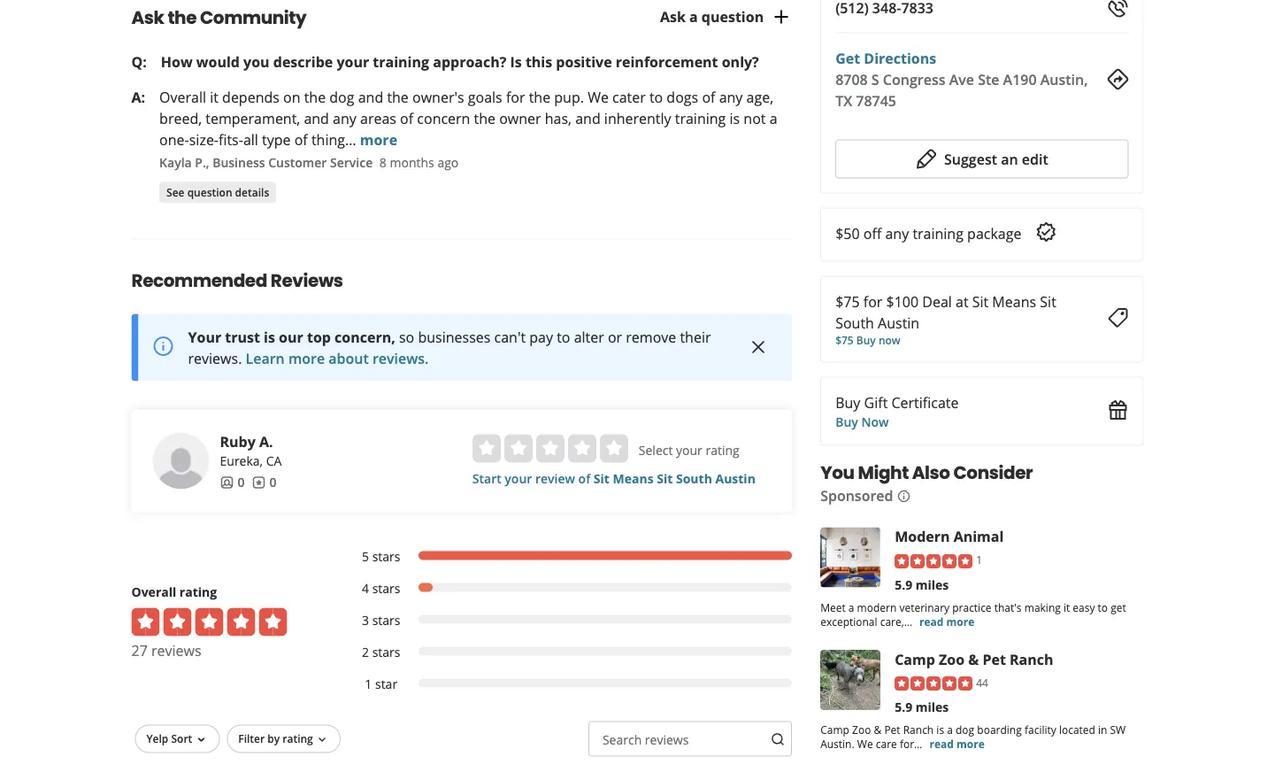 Task type: describe. For each thing, give the bounding box(es) containing it.
boarding
[[978, 722, 1022, 737]]

overall it depends on the dog and the owner's goals for the pup. we cater to dogs of any age, breed, temperament, and any areas of concern the owner has, and inherently training is not a one-size-fits-all type of thing…
[[159, 87, 778, 149]]

yelp
[[147, 731, 169, 746]]

is inside the 'info' alert
[[264, 327, 275, 346]]

the up the areas
[[387, 87, 409, 106]]

sit right review
[[594, 470, 610, 487]]

this
[[526, 52, 553, 71]]

5.9 for modern
[[895, 576, 913, 592]]

about
[[329, 349, 369, 368]]

an
[[1001, 149, 1019, 168]]

modern animal image
[[821, 527, 881, 587]]

your inside ask the community element
[[337, 52, 369, 71]]

0 horizontal spatial and
[[304, 109, 329, 128]]

sort
[[171, 731, 192, 746]]

positive
[[556, 52, 612, 71]]

alter
[[574, 327, 604, 346]]

5 star rating image for 44
[[895, 676, 973, 691]]

the down goals
[[474, 109, 496, 128]]

inherently
[[605, 109, 672, 128]]

24 gift v2 image
[[1108, 399, 1129, 420]]

8708
[[836, 69, 868, 88]]

camp zoo & pet ranch is a dog boarding facility located in sw austin. we care for…
[[821, 722, 1126, 751]]

1 vertical spatial buy
[[836, 393, 861, 412]]

ruby a. link
[[220, 432, 273, 451]]

meet a modern veterinary practice that's making it easy to get exceptional care,…
[[821, 600, 1127, 628]]

read more link for animal
[[920, 614, 975, 628]]

2 horizontal spatial and
[[576, 109, 601, 128]]

learn more about reviews.
[[246, 349, 429, 368]]

miles for camp
[[916, 698, 949, 715]]

also
[[913, 460, 951, 485]]

south inside "recommended reviews" element
[[676, 470, 713, 487]]

sit down select
[[657, 470, 673, 487]]

5.9 miles for camp
[[895, 698, 949, 715]]

24 add v2 image
[[771, 6, 793, 27]]

overall rating
[[131, 584, 217, 600]]

dogs
[[667, 87, 699, 106]]

it inside meet a modern veterinary practice that's making it easy to get exceptional care,…
[[1064, 600, 1071, 614]]

ranch for camp zoo & pet ranch
[[1010, 649, 1054, 668]]

16 review v2 image
[[252, 475, 266, 490]]

of inside "recommended reviews" element
[[579, 470, 591, 487]]

so
[[399, 327, 415, 346]]

zoo for camp zoo & pet ranch is a dog boarding facility located in sw austin. we care for…
[[853, 722, 872, 737]]

edit
[[1022, 149, 1049, 168]]

more right for…
[[957, 736, 985, 751]]

24 phone v2 image
[[1108, 0, 1129, 18]]

deal
[[923, 292, 953, 311]]

practice
[[953, 600, 992, 614]]

search image
[[771, 732, 785, 746]]

concern
[[417, 109, 470, 128]]

stars for 4 stars
[[372, 580, 401, 597]]

5 star rating image for 1
[[895, 554, 973, 568]]

a190
[[1004, 69, 1037, 88]]

reviews for search reviews
[[645, 731, 689, 748]]

close image
[[748, 337, 770, 358]]

get directions 8708 s congress ave ste a190 austin, tx 78745
[[836, 48, 1088, 110]]

78745
[[856, 91, 897, 110]]

& for camp zoo & pet ranch is a dog boarding facility located in sw austin. we care for…
[[874, 722, 882, 737]]

44
[[977, 675, 989, 689]]

package
[[968, 223, 1022, 243]]

8
[[380, 154, 387, 171]]

filter reviews by 4 stars rating element
[[344, 580, 793, 597]]

reviews
[[271, 268, 343, 293]]

all
[[243, 130, 258, 149]]

one-
[[159, 130, 189, 149]]

reinforcement
[[616, 52, 719, 71]]

ask the community element
[[103, 0, 821, 203]]

the up how
[[168, 5, 197, 30]]

16 chevron down v2 image
[[194, 733, 208, 747]]

see question details
[[167, 185, 269, 199]]

now
[[862, 413, 889, 430]]

tx
[[836, 91, 853, 110]]

buy now link
[[836, 413, 889, 430]]

suggest an edit button
[[836, 139, 1129, 178]]

2 reviews. from the left
[[373, 349, 429, 368]]

not
[[744, 109, 766, 128]]

yelp sort button
[[135, 725, 220, 753]]

overall for overall rating
[[131, 584, 176, 600]]

we inside camp zoo & pet ranch is a dog boarding facility located in sw austin. we care for…
[[858, 736, 874, 751]]

camp zoo & pet ranch
[[895, 649, 1054, 668]]

sit right at
[[973, 292, 989, 311]]

care,…
[[881, 614, 913, 628]]

1 for 1 star
[[365, 676, 372, 693]]

1 horizontal spatial question
[[702, 7, 764, 26]]

0 vertical spatial training
[[373, 52, 429, 71]]

camp zoo & pet ranch link
[[895, 649, 1054, 668]]

ask the community
[[131, 5, 307, 30]]

ave
[[950, 69, 975, 88]]

community
[[200, 5, 307, 30]]

ask a question link
[[660, 6, 793, 27]]

months
[[390, 154, 435, 171]]

a inside meet a modern veterinary practice that's making it easy to get exceptional care,…
[[849, 600, 855, 614]]

austin inside $75 for $100 deal at sit means sit south austin $75 buy now
[[878, 313, 920, 332]]

of up customer
[[295, 130, 308, 149]]

zoo for camp zoo & pet ranch
[[939, 649, 965, 668]]

so businesses can't pay to alter or remove their reviews.
[[188, 327, 711, 368]]

& for camp zoo & pet ranch
[[969, 649, 979, 668]]

16 friends v2 image
[[220, 475, 234, 490]]

age,
[[747, 87, 774, 106]]

1 $75 from the top
[[836, 292, 860, 311]]

select your rating
[[639, 442, 740, 459]]

2 horizontal spatial training
[[913, 223, 964, 243]]

care
[[876, 736, 898, 751]]

stars for 5 stars
[[372, 548, 401, 565]]

overall for overall it depends on the dog and the owner's goals for the pup. we cater to dogs of any age, breed, temperament, and any areas of concern the owner has, and inherently training is not a one-size-fits-all type of thing…
[[159, 87, 206, 106]]

your for select your rating
[[676, 442, 703, 459]]

would
[[196, 52, 240, 71]]

stars for 3 stars
[[372, 612, 401, 629]]

can't
[[495, 327, 526, 346]]

might
[[858, 460, 909, 485]]

is
[[510, 52, 522, 71]]

star
[[375, 676, 398, 693]]

ruby
[[220, 432, 256, 451]]

a inside camp zoo & pet ranch is a dog boarding facility located in sw austin. we care for…
[[948, 722, 953, 737]]

pay
[[530, 327, 553, 346]]

modern
[[895, 527, 950, 546]]

more up camp zoo & pet ranch link
[[947, 614, 975, 628]]

business
[[213, 154, 265, 171]]

dog inside camp zoo & pet ranch is a dog boarding facility located in sw austin. we care for…
[[956, 722, 975, 737]]

a up reinforcement
[[690, 7, 698, 26]]

thing…
[[312, 130, 356, 149]]

ask for ask the community
[[131, 5, 164, 30]]

exceptional
[[821, 614, 878, 628]]

photo of ruby a. image
[[153, 433, 209, 489]]

24 directions v2 image
[[1108, 69, 1129, 90]]

you
[[244, 52, 270, 71]]

learn
[[246, 349, 285, 368]]

now
[[879, 333, 901, 347]]

miles for modern
[[916, 576, 949, 592]]

filter
[[238, 731, 265, 746]]

to inside meet a modern veterinary practice that's making it easy to get exceptional care,…
[[1098, 600, 1109, 614]]

your for start your review of sit means sit south austin
[[505, 470, 532, 487]]

5 stars
[[362, 548, 401, 565]]

16 chevron down v2 image
[[315, 733, 329, 747]]

2 vertical spatial any
[[886, 223, 909, 243]]

you
[[821, 460, 855, 485]]

eureka,
[[220, 453, 263, 469]]

your trust is our top concern,
[[188, 327, 396, 346]]

we inside 'overall it depends on the dog and the owner's goals for the pup. we cater to dogs of any age, breed, temperament, and any areas of concern the owner has, and inherently training is not a one-size-fits-all type of thing…'
[[588, 87, 609, 106]]

facility
[[1025, 722, 1057, 737]]

a inside 'overall it depends on the dog and the owner's goals for the pup. we cater to dogs of any age, breed, temperament, and any areas of concern the owner has, and inherently training is not a one-size-fits-all type of thing…'
[[770, 109, 778, 128]]

recommended reviews element
[[75, 239, 849, 772]]

a:
[[131, 87, 145, 106]]

0 for reviews 'element'
[[270, 474, 277, 491]]

sit down 24 check in v2 icon
[[1041, 292, 1057, 311]]



Task type: vqa. For each thing, say whether or not it's contained in the screenshot.
map related to moves
no



Task type: locate. For each thing, give the bounding box(es) containing it.
owner's
[[413, 87, 464, 106]]

1 horizontal spatial we
[[858, 736, 874, 751]]

ranch
[[1010, 649, 1054, 668], [904, 722, 934, 737]]

read more link up camp zoo & pet ranch link
[[920, 614, 975, 628]]

0 inside reviews 'element'
[[270, 474, 277, 491]]

see
[[167, 185, 185, 199]]

1 horizontal spatial 0
[[270, 474, 277, 491]]

stars right 4
[[372, 580, 401, 597]]

$100
[[887, 292, 919, 311]]

rating left 16 chevron down v2 icon in the left of the page
[[283, 731, 313, 746]]

the right on
[[304, 87, 326, 106]]

0 vertical spatial miles
[[916, 576, 949, 592]]

it left easy
[[1064, 600, 1071, 614]]

  text field inside "recommended reviews" element
[[589, 721, 793, 757]]

1 0 from the left
[[238, 474, 245, 491]]

info alert
[[131, 314, 793, 381]]

we left care
[[858, 736, 874, 751]]

5.9 miles up veterinary at the right
[[895, 576, 949, 592]]

rating
[[706, 442, 740, 459], [180, 584, 217, 600], [283, 731, 313, 746]]

buy left now
[[836, 413, 859, 430]]

austin up "now"
[[878, 313, 920, 332]]

located
[[1060, 722, 1096, 737]]

5 star rating image for 27 reviews
[[131, 608, 287, 636]]

filter by rating
[[238, 731, 313, 746]]

1 vertical spatial question
[[187, 185, 232, 199]]

off
[[864, 223, 882, 243]]

& inside camp zoo & pet ranch is a dog boarding facility located in sw austin. we care for…
[[874, 722, 882, 737]]

is inside camp zoo & pet ranch is a dog boarding facility located in sw austin. we care for…
[[937, 722, 945, 737]]

search reviews
[[603, 731, 689, 748]]

customer
[[268, 154, 327, 171]]

for inside $75 for $100 deal at sit means sit south austin $75 buy now
[[864, 292, 883, 311]]

ask
[[131, 5, 164, 30], [660, 7, 686, 26]]

rating element
[[473, 434, 628, 463]]

austin.
[[821, 736, 855, 751]]

read right for…
[[930, 736, 954, 751]]

none radio inside "recommended reviews" element
[[505, 434, 533, 463]]

1 vertical spatial south
[[676, 470, 713, 487]]

how
[[161, 52, 193, 71]]

get
[[1111, 600, 1127, 614]]

read more right for…
[[930, 736, 985, 751]]

that's
[[995, 600, 1022, 614]]

1 vertical spatial read
[[930, 736, 954, 751]]

2 horizontal spatial to
[[1098, 600, 1109, 614]]

ask inside ask a question link
[[660, 7, 686, 26]]

pet inside camp zoo & pet ranch is a dog boarding facility located in sw austin. we care for…
[[885, 722, 901, 737]]

approach?
[[433, 52, 507, 71]]

filter reviews by 2 stars rating element
[[344, 643, 793, 661]]

5 star rating image down 'modern'
[[895, 554, 973, 568]]

5 star rating image
[[895, 554, 973, 568], [131, 608, 287, 636], [895, 676, 973, 691]]

None radio
[[473, 434, 501, 463], [536, 434, 565, 463], [568, 434, 597, 463], [600, 434, 628, 463], [473, 434, 501, 463], [536, 434, 565, 463], [568, 434, 597, 463], [600, 434, 628, 463]]

rating right select
[[706, 442, 740, 459]]

is right for…
[[937, 722, 945, 737]]

$75 up $75 buy now 'link'
[[836, 292, 860, 311]]

training left package
[[913, 223, 964, 243]]

sw
[[1111, 722, 1126, 737]]

1 vertical spatial $75
[[836, 333, 854, 347]]

1 for 1
[[977, 552, 983, 567]]

2 0 from the left
[[270, 474, 277, 491]]

south down the select your rating
[[676, 470, 713, 487]]

4 stars
[[362, 580, 401, 597]]

0 horizontal spatial question
[[187, 185, 232, 199]]

buy gift certificate buy now
[[836, 393, 959, 430]]

rating inside 'dropdown button'
[[283, 731, 313, 746]]

0 horizontal spatial austin
[[716, 470, 756, 487]]

certificate
[[892, 393, 959, 412]]

or
[[608, 327, 622, 346]]

ca
[[266, 453, 282, 469]]

more inside ask the community element
[[360, 130, 398, 149]]

0 horizontal spatial rating
[[180, 584, 217, 600]]

to inside so businesses can't pay to alter or remove their reviews.
[[557, 327, 571, 346]]

read more up camp zoo & pet ranch link
[[920, 614, 975, 628]]

1 horizontal spatial zoo
[[939, 649, 965, 668]]

$75 left "now"
[[836, 333, 854, 347]]

0 horizontal spatial zoo
[[853, 722, 872, 737]]

1 vertical spatial camp
[[821, 722, 850, 737]]

24 info v2 image
[[153, 336, 174, 357]]

5.9 for camp
[[895, 698, 913, 715]]

ranch right care
[[904, 722, 934, 737]]

1 left star
[[365, 676, 372, 693]]

overall inside "recommended reviews" element
[[131, 584, 176, 600]]

1 5.9 miles from the top
[[895, 576, 949, 592]]

camp for camp zoo & pet ranch
[[895, 649, 936, 668]]

1 vertical spatial pet
[[885, 722, 901, 737]]

more down top
[[289, 349, 325, 368]]

ranch down making
[[1010, 649, 1054, 668]]

get
[[836, 48, 861, 67]]

None radio
[[505, 434, 533, 463]]

of right dogs
[[702, 87, 716, 106]]

read more link right for…
[[930, 736, 985, 751]]

& left for…
[[874, 722, 882, 737]]

5.9 miles for modern
[[895, 576, 949, 592]]

recommended reviews
[[131, 268, 343, 293]]

question inside "link"
[[187, 185, 232, 199]]

2 5.9 miles from the top
[[895, 698, 949, 715]]

1 horizontal spatial to
[[650, 87, 663, 106]]

2 stars from the top
[[372, 580, 401, 597]]

1 vertical spatial any
[[333, 109, 357, 128]]

for up 'owner'
[[506, 87, 525, 106]]

for inside 'overall it depends on the dog and the owner's goals for the pup. we cater to dogs of any age, breed, temperament, and any areas of concern the owner has, and inherently training is not a one-size-fits-all type of thing…'
[[506, 87, 525, 106]]

and up thing…
[[304, 109, 329, 128]]

it down would
[[210, 87, 219, 106]]

0 horizontal spatial any
[[333, 109, 357, 128]]

1
[[977, 552, 983, 567], [365, 676, 372, 693]]

reviews. inside so businesses can't pay to alter or remove their reviews.
[[188, 349, 242, 368]]

1 horizontal spatial reviews.
[[373, 349, 429, 368]]

1 horizontal spatial &
[[969, 649, 979, 668]]

0 horizontal spatial for
[[506, 87, 525, 106]]

overall up the 27 reviews at the bottom left of the page
[[131, 584, 176, 600]]

read for camp
[[930, 736, 954, 751]]

camp down camp zoo & pet ranch image at the right of the page
[[821, 722, 850, 737]]

ask up q:
[[131, 5, 164, 30]]

0 horizontal spatial reviews
[[151, 641, 201, 660]]

2 miles from the top
[[916, 698, 949, 715]]

1 vertical spatial zoo
[[853, 722, 872, 737]]

0 right the 16 friends v2 icon
[[238, 474, 245, 491]]

the
[[168, 5, 197, 30], [304, 87, 326, 106], [387, 87, 409, 106], [529, 87, 551, 106], [474, 109, 496, 128]]

reviews right 27
[[151, 641, 201, 660]]

0 vertical spatial read more link
[[920, 614, 975, 628]]

to right pay
[[557, 327, 571, 346]]

stars right 5
[[372, 548, 401, 565]]

0 horizontal spatial pet
[[885, 722, 901, 737]]

stars
[[372, 548, 401, 565], [372, 580, 401, 597], [372, 612, 401, 629], [372, 644, 401, 661]]

0 vertical spatial question
[[702, 7, 764, 26]]

a.
[[259, 432, 273, 451]]

camp zoo & pet ranch image
[[821, 650, 881, 710]]

1 star
[[365, 676, 398, 693]]

south up $75 buy now 'link'
[[836, 313, 875, 332]]

0 vertical spatial austin
[[878, 313, 920, 332]]

0 vertical spatial it
[[210, 87, 219, 106]]

1 vertical spatial is
[[264, 327, 275, 346]]

stars for 2 stars
[[372, 644, 401, 661]]

2
[[362, 644, 369, 661]]

1 vertical spatial read more
[[930, 736, 985, 751]]

filter reviews by 1 star rating element
[[344, 675, 793, 693]]

dog up thing…
[[330, 87, 355, 106]]

1 down animal
[[977, 552, 983, 567]]

1 vertical spatial 5.9
[[895, 698, 913, 715]]

learn more about reviews. link
[[246, 349, 429, 368]]

by
[[268, 731, 280, 746]]

0 vertical spatial buy
[[857, 333, 876, 347]]

0 horizontal spatial reviews.
[[188, 349, 242, 368]]

0 vertical spatial overall
[[159, 87, 206, 106]]

2 horizontal spatial any
[[886, 223, 909, 243]]

$75 buy now link
[[836, 333, 901, 347]]

0 inside friends element
[[238, 474, 245, 491]]

2 vertical spatial 5 star rating image
[[895, 676, 973, 691]]

means inside "recommended reviews" element
[[613, 470, 654, 487]]

1 horizontal spatial ask
[[660, 7, 686, 26]]

$50
[[836, 223, 860, 243]]

1 horizontal spatial it
[[1064, 600, 1071, 614]]

reviews
[[151, 641, 201, 660], [645, 731, 689, 748]]

easy
[[1073, 600, 1096, 614]]

read more for animal
[[920, 614, 975, 628]]

$50 off any training package
[[836, 223, 1022, 243]]

training down dogs
[[675, 109, 726, 128]]

1 vertical spatial for
[[864, 292, 883, 311]]

(no rating) image
[[473, 434, 628, 463]]

2 vertical spatial buy
[[836, 413, 859, 430]]

1 inside "recommended reviews" element
[[365, 676, 372, 693]]

means inside $75 for $100 deal at sit means sit south austin $75 buy now
[[993, 292, 1037, 311]]

pet for camp zoo & pet ranch is a dog boarding facility located in sw austin. we care for…
[[885, 722, 901, 737]]

friends element
[[220, 473, 245, 491]]

miles up veterinary at the right
[[916, 576, 949, 592]]

1 horizontal spatial means
[[993, 292, 1037, 311]]

zoo inside camp zoo & pet ranch is a dog boarding facility located in sw austin. we care for…
[[853, 722, 872, 737]]

read right care,…
[[920, 614, 944, 628]]

rating for filter by rating
[[283, 731, 313, 746]]

& up 44
[[969, 649, 979, 668]]

reviews. down your on the top
[[188, 349, 242, 368]]

0 horizontal spatial 0
[[238, 474, 245, 491]]

more down the areas
[[360, 130, 398, 149]]

1 horizontal spatial rating
[[283, 731, 313, 746]]

camp inside camp zoo & pet ranch is a dog boarding facility located in sw austin. we care for…
[[821, 722, 850, 737]]

1 horizontal spatial south
[[836, 313, 875, 332]]

kayla p., business customer service 8 months ago
[[159, 154, 459, 171]]

1 vertical spatial we
[[858, 736, 874, 751]]

0 vertical spatial for
[[506, 87, 525, 106]]

question down p.,
[[187, 185, 232, 199]]

ranch inside camp zoo & pet ranch is a dog boarding facility located in sw austin. we care for…
[[904, 722, 934, 737]]

1 horizontal spatial training
[[675, 109, 726, 128]]

any right off
[[886, 223, 909, 243]]

read more link for zoo
[[930, 736, 985, 751]]

and up the areas
[[358, 87, 384, 106]]

zoo down meet a modern veterinary practice that's making it easy to get exceptional care,…
[[939, 649, 965, 668]]

2 5.9 from the top
[[895, 698, 913, 715]]

0 horizontal spatial camp
[[821, 722, 850, 737]]

0 horizontal spatial &
[[874, 722, 882, 737]]

directions
[[864, 48, 937, 67]]

breed,
[[159, 109, 202, 128]]

stars right 3
[[372, 612, 401, 629]]

austin
[[878, 313, 920, 332], [716, 470, 756, 487]]

read more link
[[920, 614, 975, 628], [930, 736, 985, 751]]

5.9 up for…
[[895, 698, 913, 715]]

miles up for…
[[916, 698, 949, 715]]

select
[[639, 442, 673, 459]]

0 right 16 review v2 image
[[270, 474, 277, 491]]

  text field
[[589, 721, 793, 757]]

1 horizontal spatial is
[[730, 109, 740, 128]]

animal
[[954, 527, 1004, 546]]

read more for zoo
[[930, 736, 985, 751]]

4 stars from the top
[[372, 644, 401, 661]]

our
[[279, 327, 303, 346]]

3 stars from the top
[[372, 612, 401, 629]]

s
[[872, 69, 880, 88]]

a right for…
[[948, 722, 953, 737]]

0 vertical spatial rating
[[706, 442, 740, 459]]

for…
[[900, 736, 923, 751]]

for left $100
[[864, 292, 883, 311]]

pet
[[983, 649, 1007, 668], [885, 722, 901, 737]]

your right select
[[676, 442, 703, 459]]

1 vertical spatial dog
[[956, 722, 975, 737]]

is inside 'overall it depends on the dog and the owner's goals for the pup. we cater to dogs of any age, breed, temperament, and any areas of concern the owner has, and inherently training is not a one-size-fits-all type of thing…'
[[730, 109, 740, 128]]

2 vertical spatial rating
[[283, 731, 313, 746]]

any left age,
[[719, 87, 743, 106]]

2 vertical spatial is
[[937, 722, 945, 737]]

16 info v2 image
[[897, 489, 911, 503]]

1 horizontal spatial your
[[505, 470, 532, 487]]

pet for camp zoo & pet ranch
[[983, 649, 1007, 668]]

0 horizontal spatial your
[[337, 52, 369, 71]]

1 vertical spatial overall
[[131, 584, 176, 600]]

1 stars from the top
[[372, 548, 401, 565]]

0 vertical spatial is
[[730, 109, 740, 128]]

1 horizontal spatial austin
[[878, 313, 920, 332]]

1 vertical spatial 1
[[365, 676, 372, 693]]

has,
[[545, 109, 572, 128]]

dog left boarding
[[956, 722, 975, 737]]

reviews right 'search'
[[645, 731, 689, 748]]

meet
[[821, 600, 846, 614]]

0 vertical spatial &
[[969, 649, 979, 668]]

zoo
[[939, 649, 965, 668], [853, 722, 872, 737]]

reviews element
[[252, 473, 277, 491]]

we right pup.
[[588, 87, 609, 106]]

read
[[920, 614, 944, 628], [930, 736, 954, 751]]

ask up reinforcement
[[660, 7, 686, 26]]

1 vertical spatial your
[[676, 442, 703, 459]]

filter reviews by 3 stars rating element
[[344, 611, 793, 629]]

1 vertical spatial to
[[557, 327, 571, 346]]

depends
[[222, 87, 280, 106]]

only?
[[722, 52, 759, 71]]

how would you describe your training approach? is this positive reinforcement only?
[[161, 52, 759, 71]]

$75
[[836, 292, 860, 311], [836, 333, 854, 347]]

it inside 'overall it depends on the dog and the owner's goals for the pup. we cater to dogs of any age, breed, temperament, and any areas of concern the owner has, and inherently training is not a one-size-fits-all type of thing…'
[[210, 87, 219, 106]]

1 horizontal spatial dog
[[956, 722, 975, 737]]

pet right austin.
[[885, 722, 901, 737]]

0 horizontal spatial it
[[210, 87, 219, 106]]

sponsored
[[821, 486, 894, 505]]

0 vertical spatial 5 star rating image
[[895, 554, 973, 568]]

$75 for $100 deal at sit means sit south austin $75 buy now
[[836, 292, 1057, 347]]

5 star rating image down overall rating
[[131, 608, 287, 636]]

5 star rating image down camp zoo & pet ranch link
[[895, 676, 973, 691]]

to left get
[[1098, 600, 1109, 614]]

training up owner's
[[373, 52, 429, 71]]

is left our at the left
[[264, 327, 275, 346]]

overall inside 'overall it depends on the dog and the owner's goals for the pup. we cater to dogs of any age, breed, temperament, and any areas of concern the owner has, and inherently training is not a one-size-fits-all type of thing…'
[[159, 87, 206, 106]]

0 horizontal spatial means
[[613, 470, 654, 487]]

filter reviews by 5 stars rating element
[[344, 548, 793, 565]]

means down select
[[613, 470, 654, 487]]

ask a question
[[660, 7, 764, 26]]

concern,
[[335, 327, 396, 346]]

suggest
[[945, 149, 998, 168]]

0 horizontal spatial training
[[373, 52, 429, 71]]

rating up the 27 reviews at the bottom left of the page
[[180, 584, 217, 600]]

buy left "now"
[[857, 333, 876, 347]]

pet up 44
[[983, 649, 1007, 668]]

24 pencil v2 image
[[916, 148, 938, 169]]

0 vertical spatial we
[[588, 87, 609, 106]]

modern animal
[[895, 527, 1004, 546]]

means right at
[[993, 292, 1037, 311]]

of right review
[[579, 470, 591, 487]]

0 vertical spatial means
[[993, 292, 1037, 311]]

5.9 miles
[[895, 576, 949, 592], [895, 698, 949, 715]]

to inside 'overall it depends on the dog and the owner's goals for the pup. we cater to dogs of any age, breed, temperament, and any areas of concern the owner has, and inherently training is not a one-size-fits-all type of thing…'
[[650, 87, 663, 106]]

overall up 'breed,'
[[159, 87, 206, 106]]

1 horizontal spatial ranch
[[1010, 649, 1054, 668]]

1 vertical spatial miles
[[916, 698, 949, 715]]

1 horizontal spatial pet
[[983, 649, 1007, 668]]

1 vertical spatial training
[[675, 109, 726, 128]]

1 vertical spatial &
[[874, 722, 882, 737]]

1 horizontal spatial for
[[864, 292, 883, 311]]

details
[[235, 185, 269, 199]]

pup.
[[554, 87, 584, 106]]

1 vertical spatial 5.9 miles
[[895, 698, 949, 715]]

0 vertical spatial zoo
[[939, 649, 965, 668]]

and down pup.
[[576, 109, 601, 128]]

is left not
[[730, 109, 740, 128]]

austin inside "recommended reviews" element
[[716, 470, 756, 487]]

to left dogs
[[650, 87, 663, 106]]

1 miles from the top
[[916, 576, 949, 592]]

gift
[[865, 393, 888, 412]]

0 vertical spatial 5.9 miles
[[895, 576, 949, 592]]

1 horizontal spatial any
[[719, 87, 743, 106]]

0 vertical spatial $75
[[836, 292, 860, 311]]

dog inside 'overall it depends on the dog and the owner's goals for the pup. we cater to dogs of any age, breed, temperament, and any areas of concern the owner has, and inherently training is not a one-size-fits-all type of thing…'
[[330, 87, 355, 106]]

1 5.9 from the top
[[895, 576, 913, 592]]

buy up buy now link
[[836, 393, 861, 412]]

0 for friends element
[[238, 474, 245, 491]]

0 vertical spatial 5.9
[[895, 576, 913, 592]]

camp for camp zoo & pet ranch is a dog boarding facility located in sw austin. we care for…
[[821, 722, 850, 737]]

0 horizontal spatial south
[[676, 470, 713, 487]]

0 vertical spatial south
[[836, 313, 875, 332]]

24 check in v2 image
[[1036, 221, 1058, 242]]

a right not
[[770, 109, 778, 128]]

2 $75 from the top
[[836, 333, 854, 347]]

question up only?
[[702, 7, 764, 26]]

2 horizontal spatial is
[[937, 722, 945, 737]]

training inside 'overall it depends on the dog and the owner's goals for the pup. we cater to dogs of any age, breed, temperament, and any areas of concern the owner has, and inherently training is not a one-size-fits-all type of thing…'
[[675, 109, 726, 128]]

1 horizontal spatial 1
[[977, 552, 983, 567]]

1 reviews. from the left
[[188, 349, 242, 368]]

ask for ask a question
[[660, 7, 686, 26]]

0 vertical spatial 1
[[977, 552, 983, 567]]

0 horizontal spatial is
[[264, 327, 275, 346]]

more inside the 'info' alert
[[289, 349, 325, 368]]

read for modern
[[920, 614, 944, 628]]

rating for select your rating
[[706, 442, 740, 459]]

south inside $75 for $100 deal at sit means sit south austin $75 buy now
[[836, 313, 875, 332]]

5.9 miles up for…
[[895, 698, 949, 715]]

ranch for camp zoo & pet ranch is a dog boarding facility located in sw austin. we care for…
[[904, 722, 934, 737]]

for
[[506, 87, 525, 106], [864, 292, 883, 311]]

miles
[[916, 576, 949, 592], [916, 698, 949, 715]]

reviews for 27 reviews
[[151, 641, 201, 660]]

reviews. down so
[[373, 349, 429, 368]]

2 horizontal spatial rating
[[706, 442, 740, 459]]

temperament,
[[206, 109, 300, 128]]

owner
[[499, 109, 541, 128]]

0 vertical spatial read more
[[920, 614, 975, 628]]

austin down the select your rating
[[716, 470, 756, 487]]

2 vertical spatial training
[[913, 223, 964, 243]]

5.9 up veterinary at the right
[[895, 576, 913, 592]]

and
[[358, 87, 384, 106], [304, 109, 329, 128], [576, 109, 601, 128]]

1 horizontal spatial camp
[[895, 649, 936, 668]]

1 vertical spatial austin
[[716, 470, 756, 487]]

0 horizontal spatial to
[[557, 327, 571, 346]]

cater
[[613, 87, 646, 106]]

recommended
[[131, 268, 267, 293]]

2 vertical spatial your
[[505, 470, 532, 487]]

0 vertical spatial any
[[719, 87, 743, 106]]

camp down care,…
[[895, 649, 936, 668]]

of right the areas
[[400, 109, 414, 128]]

zoo left care
[[853, 722, 872, 737]]

0 horizontal spatial dog
[[330, 87, 355, 106]]

1 vertical spatial read more link
[[930, 736, 985, 751]]

sit
[[973, 292, 989, 311], [1041, 292, 1057, 311], [594, 470, 610, 487], [657, 470, 673, 487]]

buy inside $75 for $100 deal at sit means sit south austin $75 buy now
[[857, 333, 876, 347]]

the up has,
[[529, 87, 551, 106]]

your right start
[[505, 470, 532, 487]]

1 horizontal spatial and
[[358, 87, 384, 106]]

see question details link
[[159, 182, 276, 203]]

24 deal v2 image
[[1108, 307, 1129, 328]]



